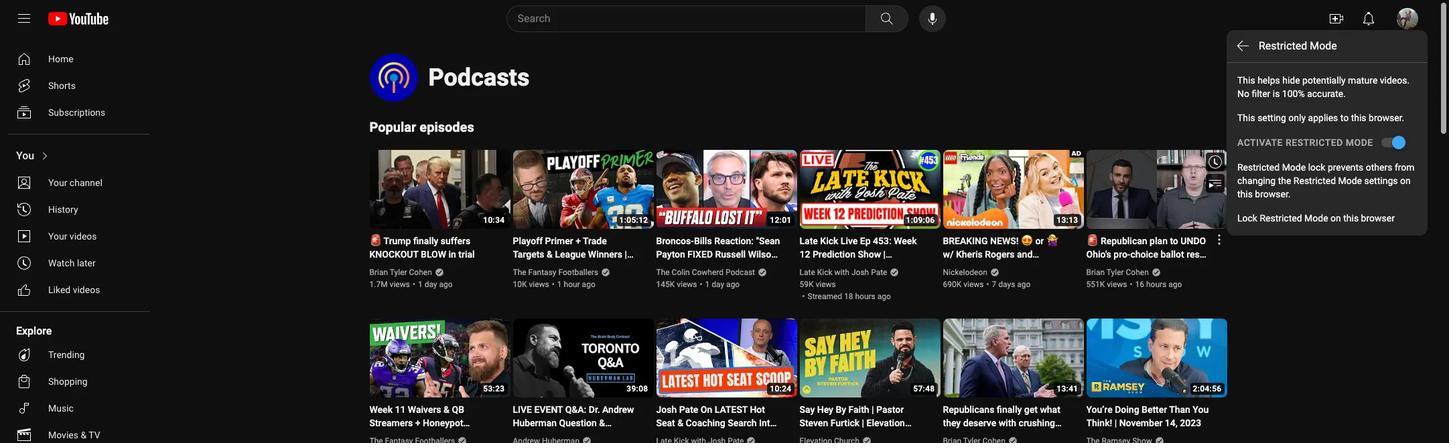 Task type: locate. For each thing, give the bounding box(es) containing it.
1
[[418, 280, 422, 289], [557, 280, 562, 289], [705, 280, 710, 289]]

kick inside late kick live ep 453: week 12 prediction show | coaching searches | new jp poll | heisman thoughts
[[820, 236, 838, 247]]

3 views from the left
[[677, 280, 697, 289]]

2 cohen from the left
[[1126, 268, 1149, 277]]

kick for with
[[817, 268, 832, 277]]

browser. down the the
[[1255, 189, 1291, 200]]

fixed
[[688, 249, 713, 260]]

- inside josh pate on latest hot seat & coaching search intel - wednesday update (la
[[656, 431, 659, 442]]

1 horizontal spatial -
[[656, 431, 659, 442]]

1 vertical spatial 2023
[[1180, 418, 1201, 429]]

2 this from the top
[[1237, 113, 1255, 123]]

0 horizontal spatial -
[[608, 263, 611, 273]]

| down streamers
[[403, 431, 405, 442]]

0 vertical spatial kick
[[820, 236, 838, 247]]

shorts link
[[8, 72, 145, 99], [8, 72, 145, 99]]

to
[[1340, 113, 1349, 123], [1170, 236, 1178, 247]]

0 vertical spatial videos
[[70, 231, 97, 242]]

ago
[[439, 280, 453, 289], [582, 280, 595, 289], [726, 280, 740, 289], [1017, 280, 1031, 289], [1169, 280, 1182, 289], [877, 292, 891, 301]]

finally
[[413, 236, 438, 247], [997, 405, 1022, 415]]

1 1 from the left
[[418, 280, 422, 289]]

brian tyler cohen up 1.7m views
[[369, 268, 432, 277]]

ago down '"peaked"'
[[726, 280, 740, 289]]

1 cohen from the left
[[409, 268, 432, 277]]

ep.
[[613, 263, 627, 273]]

Search text field
[[518, 10, 863, 27]]

latest
[[715, 405, 748, 415]]

0 vertical spatial 2023
[[584, 263, 606, 273]]

2 1 from the left
[[557, 280, 562, 289]]

4 views from the left
[[816, 280, 836, 289]]

6 views from the left
[[1107, 280, 1127, 289]]

1 left hour
[[557, 280, 562, 289]]

0 horizontal spatial day
[[424, 280, 437, 289]]

1 down the colin cowherd podcast "link"
[[705, 280, 710, 289]]

on down restricted mode lock prevents others from changing the restricted mode settings on this browser.
[[1330, 213, 1341, 224]]

pate left new on the right of page
[[871, 268, 887, 277]]

1 vertical spatial josh
[[656, 405, 677, 415]]

1 vertical spatial -
[[656, 431, 659, 442]]

cohen down blow
[[409, 268, 432, 277]]

1 horizontal spatial browser.
[[1369, 113, 1404, 123]]

0 horizontal spatial brian
[[369, 268, 388, 277]]

cohen for ohio's
[[1126, 268, 1149, 277]]

is
[[1273, 88, 1280, 99]]

53:23
[[483, 385, 505, 394]]

to inside 🚨 republican plan to undo ohio's pro-choice ballot result backfires
[[1170, 236, 1178, 247]]

late up the 12
[[800, 236, 818, 247]]

1 vertical spatial browser.
[[1255, 189, 1291, 200]]

145k views
[[656, 280, 697, 289]]

1 horizontal spatial on
[[1400, 176, 1411, 186]]

brian tyler cohen link for ohio's
[[1086, 267, 1150, 279]]

0 horizontal spatial browser.
[[1255, 189, 1291, 200]]

0 vertical spatial josh
[[851, 268, 869, 277]]

league
[[555, 249, 586, 260]]

restricted down lock
[[1293, 176, 1336, 186]]

colin down 'wilson,"'
[[742, 263, 764, 273]]

colin inside broncos-bills reaction: "sean payton fixed russell wilson," bills have "peaked" | colin cowherd nfl
[[742, 263, 764, 273]]

they
[[943, 418, 961, 429]]

1 horizontal spatial colin
[[742, 263, 764, 273]]

- inside playoff primer + trade targets & league winners | fantasy football 2023 - ep. 1504
[[608, 263, 611, 273]]

fantasy down targets
[[513, 263, 546, 273]]

🚨 trump finally suffers knockout blow in trial link
[[369, 234, 494, 261]]

mode
[[1310, 40, 1337, 52], [1346, 137, 1373, 148], [1282, 162, 1306, 173], [1338, 176, 1362, 186], [1304, 213, 1328, 224]]

1 vertical spatial your
[[48, 231, 67, 242]]

- down seat
[[656, 431, 659, 442]]

brian tyler cohen up 551k views
[[1086, 268, 1149, 277]]

| down the 453:
[[883, 249, 886, 260]]

1 horizontal spatial hours
[[1146, 280, 1167, 289]]

2 brian from the left
[[1086, 268, 1105, 277]]

fantasy down honeypot
[[408, 431, 440, 442]]

poll
[[800, 276, 816, 287]]

by
[[836, 405, 846, 415]]

2 day from the left
[[712, 280, 724, 289]]

on
[[1400, 176, 1411, 186], [1330, 213, 1341, 224]]

"sean
[[756, 236, 780, 247]]

views right the '1.7m'
[[390, 280, 410, 289]]

| right poll
[[818, 276, 820, 287]]

1 horizontal spatial in
[[547, 431, 554, 442]]

0 horizontal spatial cohen
[[409, 268, 432, 277]]

0 vertical spatial on
[[1400, 176, 1411, 186]]

None search field
[[482, 5, 911, 32]]

week
[[894, 236, 917, 247], [369, 405, 393, 415]]

1 horizontal spatial week
[[894, 236, 917, 247]]

subscriptions link
[[8, 99, 145, 126], [8, 99, 145, 126]]

playoff primer + trade targets & league winners | fantasy football 2023 - ep. 1504 link
[[513, 234, 637, 287]]

activate
[[1237, 137, 1283, 148]]

avatar image image
[[1397, 8, 1418, 29]]

pate inside josh pate on latest hot seat & coaching search intel - wednesday update (la
[[679, 405, 698, 415]]

1 vertical spatial late
[[800, 268, 815, 277]]

& up on
[[599, 418, 605, 429]]

say hey by faith | pastor steven furtick | elevation church
[[800, 405, 905, 442]]

1 vertical spatial +
[[415, 418, 420, 429]]

🚨 up the ohio's
[[1086, 236, 1098, 247]]

0 horizontal spatial 1
[[418, 280, 422, 289]]

coaching inside josh pate on latest hot seat & coaching search intel - wednesday update (la
[[686, 418, 725, 429]]

ep up show
[[860, 236, 871, 247]]

1 your from the top
[[48, 178, 67, 188]]

1 day from the left
[[424, 280, 437, 289]]

0 horizontal spatial podcast
[[725, 268, 755, 277]]

10k views
[[513, 280, 549, 289]]

0 horizontal spatial finally
[[413, 236, 438, 247]]

hours right 18
[[855, 292, 875, 301]]

1 tyler from the left
[[390, 268, 407, 277]]

1.7m views
[[369, 280, 410, 289]]

brian tyler cohen link up 1.7m views
[[369, 267, 433, 279]]

shorts
[[48, 80, 76, 91]]

movies & tv
[[48, 430, 100, 441]]

w/
[[943, 249, 954, 260]]

1 late from the top
[[800, 236, 818, 247]]

0 horizontal spatial hours
[[855, 292, 875, 301]]

this inside "this helps hide potentially mature videos. no filter is 100% accurate."
[[1237, 75, 1255, 86]]

coaching down on
[[686, 418, 725, 429]]

1 the from the left
[[513, 268, 526, 277]]

& down primer
[[547, 249, 553, 260]]

late
[[800, 236, 818, 247], [800, 268, 815, 277]]

1 horizontal spatial josh
[[851, 268, 869, 277]]

1 horizontal spatial brian tyler cohen link
[[1086, 267, 1150, 279]]

+ up league at the left bottom
[[576, 236, 581, 247]]

hours right 16
[[1146, 280, 1167, 289]]

views right "10k"
[[529, 280, 549, 289]]

2023 down than
[[1180, 418, 1201, 429]]

1 horizontal spatial day
[[712, 280, 724, 289]]

-
[[608, 263, 611, 273], [656, 431, 659, 442]]

late up 59k
[[800, 268, 815, 277]]

1 right 1.7m views
[[418, 280, 422, 289]]

551k
[[1086, 280, 1105, 289]]

+
[[576, 236, 581, 247], [415, 418, 420, 429]]

your up history on the left top of the page
[[48, 178, 67, 188]]

episodes
[[420, 119, 474, 135]]

0 vertical spatial pate
[[871, 268, 887, 277]]

1 horizontal spatial bills
[[694, 236, 712, 247]]

1 vertical spatial you
[[1193, 405, 1209, 415]]

undo
[[1181, 236, 1206, 247]]

josh
[[851, 268, 869, 277], [656, 405, 677, 415]]

later
[[77, 258, 96, 269]]

podcast down russell
[[725, 268, 755, 277]]

winners
[[588, 249, 622, 260]]

mode up "potentially"
[[1310, 40, 1337, 52]]

2 the from the left
[[656, 268, 670, 277]]

bills up fixed on the bottom left of the page
[[694, 236, 712, 247]]

live event q&a: dr. andrew huberman question & answer in toronto, on
[[513, 405, 634, 442]]

1:09:06 link
[[800, 150, 940, 230]]

ago down i
[[1017, 280, 1031, 289]]

- left ep.
[[608, 263, 611, 273]]

prediction
[[813, 249, 855, 260]]

1 horizontal spatial 2023
[[1180, 418, 1201, 429]]

1 vertical spatial to
[[1170, 236, 1178, 247]]

russell
[[715, 249, 746, 260]]

12
[[800, 249, 810, 260]]

0 vertical spatial coaching
[[800, 263, 839, 273]]

subscriptions
[[48, 107, 105, 118]]

0 horizontal spatial tyler
[[390, 268, 407, 277]]

0 vertical spatial week
[[894, 236, 917, 247]]

potentially
[[1302, 75, 1346, 86]]

1 vertical spatial hours
[[855, 292, 875, 301]]

2 tyler from the left
[[1107, 268, 1124, 277]]

0 horizontal spatial +
[[415, 418, 420, 429]]

0 horizontal spatial week
[[369, 405, 393, 415]]

1 vertical spatial in
[[547, 431, 554, 442]]

pro-
[[1114, 249, 1130, 260]]

2 your from the top
[[48, 231, 67, 242]]

ago inside the 59k views streamed 18 hours ago
[[877, 292, 891, 301]]

day down '"peaked"'
[[712, 280, 724, 289]]

1 vertical spatial this
[[1237, 189, 1253, 200]]

0 horizontal spatial brian tyler cohen link
[[369, 267, 433, 279]]

no
[[1237, 88, 1249, 99]]

0 vertical spatial late
[[800, 236, 818, 247]]

brian up the '1.7m'
[[369, 268, 388, 277]]

ago for rogers
[[1017, 280, 1031, 289]]

0 horizontal spatial 🚨
[[369, 236, 382, 247]]

bills down payton
[[656, 263, 674, 273]]

videos up the 'later'
[[70, 231, 97, 242]]

accurate.
[[1307, 88, 1346, 99]]

| right the faith
[[872, 405, 874, 415]]

0 horizontal spatial pate
[[679, 405, 698, 415]]

1 brian tyler cohen link from the left
[[369, 267, 433, 279]]

to up ballot
[[1170, 236, 1178, 247]]

brian tyler cohen for ohio's
[[1086, 268, 1149, 277]]

3 1 from the left
[[705, 280, 710, 289]]

2 late from the top
[[800, 268, 815, 277]]

1 brian tyler cohen from the left
[[369, 268, 432, 277]]

restricted up changing
[[1237, 162, 1280, 173]]

pate left on
[[679, 405, 698, 415]]

1 horizontal spatial tyler
[[1107, 268, 1124, 277]]

finally inside "🚨 trump finally suffers knockout blow in trial"
[[413, 236, 438, 247]]

on down from
[[1400, 176, 1411, 186]]

the for fantasy
[[513, 268, 526, 277]]

pate
[[871, 268, 887, 277], [679, 405, 698, 415]]

0 vertical spatial you
[[16, 149, 34, 162]]

1 vertical spatial coaching
[[686, 418, 725, 429]]

church
[[800, 431, 829, 442]]

kick up prediction
[[820, 236, 838, 247]]

podcasts main content
[[161, 38, 1438, 443]]

browser. down videos.
[[1369, 113, 1404, 123]]

10 minutes, 24 seconds element
[[770, 385, 791, 394]]

| right the 'think!'
[[1115, 418, 1117, 429]]

0 horizontal spatial 1 day ago
[[418, 280, 453, 289]]

1 horizontal spatial cohen
[[1126, 268, 1149, 277]]

1 horizontal spatial 🚨
[[1086, 236, 1098, 247]]

1 vertical spatial with
[[999, 418, 1016, 429]]

0 horizontal spatial 2023
[[584, 263, 606, 273]]

ago down "thoughts"
[[877, 292, 891, 301]]

0 vertical spatial in
[[448, 249, 456, 260]]

steven
[[800, 418, 828, 429]]

seat
[[656, 418, 675, 429]]

videos down the 'later'
[[73, 285, 100, 295]]

& left qb
[[444, 405, 450, 415]]

brian up 551k
[[1086, 268, 1105, 277]]

1 horizontal spatial podcast
[[976, 276, 1011, 287]]

0 vertical spatial finally
[[413, 236, 438, 247]]

cohen up 16
[[1126, 268, 1149, 277]]

1 for blow
[[418, 280, 422, 289]]

| inside broncos-bills reaction: "sean payton fixed russell wilson," bills have "peaked" | colin cowherd nfl
[[737, 263, 740, 273]]

kick
[[820, 236, 838, 247], [817, 268, 832, 277]]

0 horizontal spatial brian tyler cohen
[[369, 268, 432, 277]]

1 vertical spatial ep
[[1013, 276, 1024, 287]]

1 this from the top
[[1237, 75, 1255, 86]]

|
[[625, 249, 627, 260], [883, 249, 886, 260], [737, 263, 740, 273], [883, 263, 885, 273], [818, 276, 820, 287], [872, 405, 874, 415], [862, 418, 864, 429], [1115, 418, 1117, 429], [403, 431, 405, 442]]

faith
[[848, 405, 869, 415]]

mature
[[1348, 75, 1378, 86]]

the up "10k"
[[513, 268, 526, 277]]

coaching up poll
[[800, 263, 839, 273]]

the up '145k'
[[656, 268, 670, 277]]

brian tyler cohen link up 551k views
[[1086, 267, 1150, 279]]

finally left the get
[[997, 405, 1022, 415]]

brian tyler cohen link for blow
[[369, 267, 433, 279]]

1 horizontal spatial you
[[1193, 405, 1209, 415]]

1 views from the left
[[390, 280, 410, 289]]

🚨 for 🚨 trump finally suffers knockout blow in trial
[[369, 236, 382, 247]]

| inside playoff primer + trade targets & league winners | fantasy football 2023 - ep. 1504
[[625, 249, 627, 260]]

to right applies
[[1340, 113, 1349, 123]]

lock
[[1237, 213, 1257, 224]]

views down have
[[677, 280, 697, 289]]

5 views from the left
[[963, 280, 984, 289]]

1 brian from the left
[[369, 268, 388, 277]]

breaking news! 😍 or 🙅‍♀️ w/ kheris rogers and pressley hosbach i lego friends podcast ep 13 link
[[943, 234, 1067, 287]]

1 horizontal spatial to
[[1340, 113, 1349, 123]]

1 horizontal spatial brian tyler cohen
[[1086, 268, 1149, 277]]

1 horizontal spatial brian
[[1086, 268, 1105, 277]]

1 horizontal spatial 1
[[557, 280, 562, 289]]

finally up blow
[[413, 236, 438, 247]]

0 horizontal spatial the
[[513, 268, 526, 277]]

this right applies
[[1351, 113, 1366, 123]]

0 horizontal spatial to
[[1170, 236, 1178, 247]]

you inside you're doing better than you think! | november 14, 2023
[[1193, 405, 1209, 415]]

13 minutes, 41 seconds element
[[1057, 385, 1078, 394]]

event
[[534, 405, 563, 415]]

10 minutes, 34 seconds element
[[483, 216, 505, 225]]

1 day ago down blow
[[418, 280, 453, 289]]

1 hour, 9 minutes, 6 seconds element
[[906, 216, 935, 225]]

2 views from the left
[[529, 280, 549, 289]]

fantasy inside playoff primer + trade targets & league winners | fantasy football 2023 - ep. 1504
[[513, 263, 546, 273]]

0 vertical spatial this
[[1351, 113, 1366, 123]]

2 brian tyler cohen from the left
[[1086, 268, 1149, 277]]

1 vertical spatial finally
[[997, 405, 1022, 415]]

0 horizontal spatial ep
[[860, 236, 871, 247]]

ago down blow
[[439, 280, 453, 289]]

1 🚨 from the left
[[369, 236, 382, 247]]

your up watch
[[48, 231, 67, 242]]

music link
[[8, 395, 145, 422], [8, 395, 145, 422]]

trending
[[48, 350, 85, 360]]

2023 down winners
[[584, 263, 606, 273]]

the inside "link"
[[656, 268, 670, 277]]

november
[[1119, 418, 1163, 429]]

week right the 453:
[[894, 236, 917, 247]]

0 horizontal spatial on
[[1330, 213, 1341, 224]]

mode up prevents
[[1346, 137, 1373, 148]]

1 1 day ago from the left
[[418, 280, 453, 289]]

1 vertical spatial pate
[[679, 405, 698, 415]]

1 horizontal spatial 1 day ago
[[705, 280, 740, 289]]

josh pate on latest hot seat & coaching search intel - wednesday update (la
[[656, 405, 777, 443]]

furtick
[[830, 418, 860, 429]]

liked
[[48, 285, 70, 295]]

0 vertical spatial browser.
[[1369, 113, 1404, 123]]

browser. inside restricted mode lock prevents others from changing the restricted mode settings on this browser.
[[1255, 189, 1291, 200]]

+ down waivers on the left
[[415, 418, 420, 429]]

this down no
[[1237, 113, 1255, 123]]

& inside week 11 waivers & qb streamers + honeypot players | fantasy footba
[[444, 405, 450, 415]]

1 vertical spatial week
[[369, 405, 393, 415]]

13:41
[[1057, 385, 1078, 394]]

2 brian tyler cohen link from the left
[[1086, 267, 1150, 279]]

in down huberman in the bottom of the page
[[547, 431, 554, 442]]

ohio's
[[1086, 249, 1111, 260]]

podcasts
[[428, 64, 529, 92]]

2 🚨 from the left
[[1086, 236, 1098, 247]]

1 day ago down '"peaked"'
[[705, 280, 740, 289]]

2023
[[584, 263, 606, 273], [1180, 418, 1201, 429]]

0 vertical spatial with
[[834, 268, 849, 277]]

in
[[448, 249, 456, 260], [547, 431, 554, 442]]

1 vertical spatial bills
[[656, 263, 674, 273]]

0 vertical spatial -
[[608, 263, 611, 273]]

views down 'nickelodeon' link
[[963, 280, 984, 289]]

views down backfires
[[1107, 280, 1127, 289]]

on inside restricted mode lock prevents others from changing the restricted mode settings on this browser.
[[1400, 176, 1411, 186]]

| up ep.
[[625, 249, 627, 260]]

1 horizontal spatial with
[[999, 418, 1016, 429]]

day down blow
[[424, 280, 437, 289]]

ago down ballot
[[1169, 280, 1182, 289]]

1 hour, 5 minutes, 12 seconds element
[[619, 216, 648, 225]]

1 vertical spatial videos
[[73, 285, 100, 295]]

the for have
[[656, 268, 670, 277]]

podcast inside "link"
[[725, 268, 755, 277]]

🚨 inside 🚨 republican plan to undo ohio's pro-choice ballot result backfires
[[1086, 236, 1098, 247]]

in down the suffers
[[448, 249, 456, 260]]

with right deserve in the bottom of the page
[[999, 418, 1016, 429]]

week up streamers
[[369, 405, 393, 415]]

1 vertical spatial kick
[[817, 268, 832, 277]]

1 horizontal spatial finally
[[997, 405, 1022, 415]]

2 horizontal spatial 1
[[705, 280, 710, 289]]

podcast down hosbach
[[976, 276, 1011, 287]]

1 horizontal spatial the
[[656, 268, 670, 277]]

1 horizontal spatial coaching
[[800, 263, 839, 273]]

this left browser in the right of the page
[[1343, 213, 1359, 224]]

you're doing better than you think! | november 14, 2023
[[1086, 405, 1209, 429]]

ago for choice
[[1169, 280, 1182, 289]]

1 horizontal spatial +
[[576, 236, 581, 247]]

18
[[844, 292, 853, 301]]

690k views
[[943, 280, 984, 289]]

ep left 13
[[1013, 276, 1024, 287]]

trial
[[458, 249, 475, 260]]

tyler up 1.7m views
[[390, 268, 407, 277]]

suffers
[[441, 236, 470, 247]]

views inside the 59k views streamed 18 hours ago
[[816, 280, 836, 289]]

this down changing
[[1237, 189, 1253, 200]]

0 vertical spatial this
[[1237, 75, 1255, 86]]

& up wednesday
[[677, 418, 683, 429]]

0 horizontal spatial coaching
[[686, 418, 725, 429]]

2 1 day ago from the left
[[705, 280, 740, 289]]

late inside late kick live ep 453: week 12 prediction show | coaching searches | new jp poll | heisman thoughts
[[800, 236, 818, 247]]

ago down footballers
[[582, 280, 595, 289]]

| down russell
[[737, 263, 740, 273]]

0 vertical spatial ep
[[860, 236, 871, 247]]

your for your channel
[[48, 178, 67, 188]]

with up the 59k views streamed 18 hours ago
[[834, 268, 849, 277]]

0 vertical spatial your
[[48, 178, 67, 188]]

🚨 inside "🚨 trump finally suffers knockout blow in trial"
[[369, 236, 382, 247]]

1 vertical spatial this
[[1237, 113, 1255, 123]]

colin up 145k views
[[672, 268, 690, 277]]

finally inside republicans finally get what they deserve with crushing lawsuits
[[997, 405, 1022, 415]]

12:01
[[770, 216, 791, 225]]

channel
[[70, 178, 102, 188]]

ago for wilson,"
[[726, 280, 740, 289]]

tyler for blow
[[390, 268, 407, 277]]

this inside restricted mode lock prevents others from changing the restricted mode settings on this browser.
[[1237, 189, 1253, 200]]

this setting only applies to this browser.
[[1237, 113, 1404, 123]]

or
[[1035, 236, 1044, 247]]

0 horizontal spatial josh
[[656, 405, 677, 415]]



Task type: vqa. For each thing, say whether or not it's contained in the screenshot.
Ages 1 - 100 Fight For $500,000 by MrBeast 352,533,379 views 9 months ago 25 minutes element
no



Task type: describe. For each thing, give the bounding box(es) containing it.
update
[[712, 431, 742, 442]]

live event q&a: dr. andrew huberman question & answer in toronto, on link
[[513, 403, 637, 442]]

2023 inside playoff primer + trade targets & league winners | fantasy football 2023 - ep. 1504
[[584, 263, 606, 273]]

browser
[[1361, 213, 1395, 224]]

the colin cowherd podcast
[[656, 268, 755, 277]]

🚨 for 🚨 republican plan to undo ohio's pro-choice ballot result backfires
[[1086, 236, 1098, 247]]

13:13 link
[[943, 150, 1084, 230]]

10k
[[513, 280, 527, 289]]

say
[[800, 405, 815, 415]]

fantasy inside week 11 waivers & qb streamers + honeypot players | fantasy footba
[[408, 431, 440, 442]]

+ inside week 11 waivers & qb streamers + honeypot players | fantasy footba
[[415, 418, 420, 429]]

plan
[[1150, 236, 1168, 247]]

views for 🚨 republican plan to undo ohio's pro-choice ballot result backfires
[[1107, 280, 1127, 289]]

ep inside late kick live ep 453: week 12 prediction show | coaching searches | new jp poll | heisman thoughts
[[860, 236, 871, 247]]

16 hours ago
[[1135, 280, 1182, 289]]

+ inside playoff primer + trade targets & league winners | fantasy football 2023 - ep. 1504
[[576, 236, 581, 247]]

live
[[513, 405, 532, 415]]

coaching inside late kick live ep 453: week 12 prediction show | coaching searches | new jp poll | heisman thoughts
[[800, 263, 839, 273]]

watch
[[48, 258, 75, 269]]

get
[[1024, 405, 1038, 415]]

videos for liked videos
[[73, 285, 100, 295]]

551k views
[[1086, 280, 1127, 289]]

brian tyler cohen for blow
[[369, 268, 432, 277]]

restricted up hide
[[1259, 40, 1307, 52]]

popular episodes
[[369, 119, 474, 135]]

Podcasts text field
[[428, 64, 529, 92]]

this for this setting only applies to this browser.
[[1237, 113, 1255, 123]]

hours inside the 59k views streamed 18 hours ago
[[855, 292, 875, 301]]

0 horizontal spatial you
[[16, 149, 34, 162]]

views for playoff primer + trade targets & league winners | fantasy football 2023 - ep. 1504
[[529, 280, 549, 289]]

39:08 link
[[513, 319, 653, 399]]

knockout
[[369, 249, 418, 260]]

liked videos
[[48, 285, 100, 295]]

pastor
[[876, 405, 904, 415]]

cohen for blow
[[409, 268, 432, 277]]

12 minutes, 1 second element
[[770, 216, 791, 225]]

your channel
[[48, 178, 102, 188]]

players
[[369, 431, 401, 442]]

restricted up lock
[[1286, 137, 1343, 148]]

views for 🚨 trump finally suffers knockout blow in trial
[[390, 280, 410, 289]]

show
[[858, 249, 881, 260]]

lawsuits
[[943, 431, 978, 442]]

wednesday
[[662, 431, 710, 442]]

the fantasy footballers link
[[513, 267, 599, 279]]

restricted right lock
[[1260, 213, 1302, 224]]

mode down prevents
[[1338, 176, 1362, 186]]

hey
[[817, 405, 833, 415]]

what
[[1040, 405, 1060, 415]]

week inside week 11 waivers & qb streamers + honeypot players | fantasy footba
[[369, 405, 393, 415]]

andrew
[[602, 405, 634, 415]]

you're doing better than you think! | november 14, 2023 link
[[1086, 403, 1211, 430]]

news!
[[990, 236, 1019, 247]]

nickelodeon link
[[943, 267, 988, 279]]

| left new on the right of page
[[883, 263, 885, 273]]

2023 inside you're doing better than you think! | november 14, 2023
[[1180, 418, 1201, 429]]

| inside week 11 waivers & qb streamers + honeypot players | fantasy footba
[[403, 431, 405, 442]]

mode up the the
[[1282, 162, 1306, 173]]

late for late kick live ep 453: week 12 prediction show | coaching searches | new jp poll | heisman thoughts
[[800, 236, 818, 247]]

in inside "🚨 trump finally suffers knockout blow in trial"
[[448, 249, 456, 260]]

week inside late kick live ep 453: week 12 prediction show | coaching searches | new jp poll | heisman thoughts
[[894, 236, 917, 247]]

late for late kick with josh pate
[[800, 268, 815, 277]]

0 horizontal spatial colin
[[672, 268, 690, 277]]

lock
[[1308, 162, 1325, 173]]

broncos-bills reaction: "sean payton fixed russell wilson," bills have "peaked" | colin cowherd nfl link
[[656, 234, 781, 287]]

breaking
[[943, 236, 988, 247]]

57 minutes, 48 seconds element
[[913, 385, 935, 394]]

week 11 waivers & qb streamers + honeypot players | fantasy footba
[[369, 405, 477, 443]]

cowherd inside broncos-bills reaction: "sean payton fixed russell wilson," bills have "peaked" | colin cowherd nfl
[[656, 276, 693, 287]]

53 minutes, 23 seconds element
[[483, 385, 505, 394]]

broncos-bills reaction: "sean payton fixed russell wilson," bills have "peaked" | colin cowherd nfl
[[656, 236, 780, 287]]

your for your videos
[[48, 231, 67, 242]]

| down the faith
[[862, 418, 864, 429]]

& inside josh pate on latest hot seat & coaching search intel - wednesday update (la
[[677, 418, 683, 429]]

in inside live event q&a: dr. andrew huberman question & answer in toronto, on
[[547, 431, 554, 442]]

answer
[[513, 431, 544, 442]]

playoff
[[513, 236, 543, 247]]

honeypot
[[423, 418, 463, 429]]

days
[[998, 280, 1015, 289]]

you're
[[1086, 405, 1113, 415]]

have
[[676, 263, 696, 273]]

on
[[593, 431, 606, 442]]

1 horizontal spatial pate
[[871, 268, 887, 277]]

views for breaking news! 😍 or 🙅‍♀️ w/ kheris rogers and pressley hosbach i lego friends podcast ep 13
[[963, 280, 984, 289]]

0 vertical spatial to
[[1340, 113, 1349, 123]]

kick for live
[[820, 236, 838, 247]]

tv
[[89, 430, 100, 441]]

live
[[841, 236, 858, 247]]

with inside republicans finally get what they deserve with crushing lawsuits
[[999, 418, 1016, 429]]

1 vertical spatial on
[[1330, 213, 1341, 224]]

1:09:06
[[906, 216, 935, 225]]

& inside live event q&a: dr. andrew huberman question & answer in toronto, on
[[599, 418, 605, 429]]

josh inside josh pate on latest hot seat & coaching search intel - wednesday update (la
[[656, 405, 677, 415]]

hot
[[750, 405, 765, 415]]

😍
[[1021, 236, 1033, 247]]

1.7m
[[369, 280, 388, 289]]

this for this helps hide potentially mature videos. no filter is 100% accurate.
[[1237, 75, 1255, 86]]

i
[[1021, 263, 1023, 273]]

| inside you're doing better than you think! | november 14, 2023
[[1115, 418, 1117, 429]]

1 for fixed
[[705, 280, 710, 289]]

applies
[[1308, 113, 1338, 123]]

🚨 republican plan to undo ohio's pro-choice ballot result backfires
[[1086, 236, 1210, 273]]

home
[[48, 54, 73, 64]]

late kick live ep 453: week 12 prediction show | coaching searches | new jp poll | heisman thoughts link
[[800, 234, 924, 287]]

🚨 republican plan to undo ohio's pro-choice ballot result backfires link
[[1086, 234, 1211, 273]]

breaking news! 😍 or 🙅‍♀️ w/ kheris rogers and pressley hosbach i lego friends podcast ep 13
[[943, 236, 1058, 287]]

podcast inside breaking news! 😍 or 🙅‍♀️ w/ kheris rogers and pressley hosbach i lego friends podcast ep 13
[[976, 276, 1011, 287]]

the colin cowherd podcast link
[[656, 267, 756, 279]]

the
[[1278, 176, 1291, 186]]

1 day ago for blow
[[418, 280, 453, 289]]

heisman
[[823, 276, 860, 287]]

new
[[887, 263, 906, 273]]

1 day ago for fixed
[[705, 280, 740, 289]]

trump
[[384, 236, 411, 247]]

0 vertical spatial hours
[[1146, 280, 1167, 289]]

than
[[1169, 405, 1190, 415]]

453:
[[873, 236, 891, 247]]

week 11 waivers & qb streamers + honeypot players | fantasy footba link
[[369, 403, 494, 443]]

playoff primer + trade targets & league winners | fantasy football 2023 - ep. 1504
[[513, 236, 627, 287]]

fantasy up 10k views
[[528, 268, 556, 277]]

brian for 🚨 republican plan to undo ohio's pro-choice ballot result backfires
[[1086, 268, 1105, 277]]

2 vertical spatial this
[[1343, 213, 1359, 224]]

ago for trial
[[439, 280, 453, 289]]

videos.
[[1380, 75, 1410, 86]]

1 for &
[[557, 280, 562, 289]]

others
[[1366, 162, 1392, 173]]

thoughts
[[862, 276, 902, 287]]

ballot
[[1161, 249, 1184, 260]]

ep inside breaking news! 😍 or 🙅‍♀️ w/ kheris rogers and pressley hosbach i lego friends podcast ep 13
[[1013, 276, 1024, 287]]

1:05:12
[[619, 216, 648, 225]]

and
[[1017, 249, 1033, 260]]

10:15
[[1200, 216, 1222, 225]]

0 horizontal spatial bills
[[656, 263, 674, 273]]

qb
[[452, 405, 464, 415]]

2 hours, 4 minutes, 56 seconds element
[[1193, 385, 1222, 394]]

& left tv
[[81, 430, 86, 441]]

pressley
[[943, 263, 979, 273]]

39 minutes, 8 seconds element
[[627, 385, 648, 394]]

ago for winners
[[582, 280, 595, 289]]

activate restricted mode
[[1237, 137, 1373, 148]]

mode down restricted mode lock prevents others from changing the restricted mode settings on this browser.
[[1304, 213, 1328, 224]]

tyler for ohio's
[[1107, 268, 1124, 277]]

& inside playoff primer + trade targets & league winners | fantasy football 2023 - ep. 1504
[[547, 249, 553, 260]]

hour
[[564, 280, 580, 289]]

7
[[992, 280, 996, 289]]

0 vertical spatial bills
[[694, 236, 712, 247]]

0 horizontal spatial with
[[834, 268, 849, 277]]

videos for your videos
[[70, 231, 97, 242]]

brian for 🚨 trump finally suffers knockout blow in trial
[[369, 268, 388, 277]]

day for fixed
[[712, 280, 724, 289]]

10:24
[[770, 385, 791, 394]]

13 minutes, 13 seconds element
[[1057, 216, 1078, 225]]

result
[[1186, 249, 1210, 260]]

57:48
[[913, 385, 935, 394]]

10 minutes, 15 seconds element
[[1200, 216, 1222, 225]]

day for blow
[[424, 280, 437, 289]]

wilson,"
[[748, 249, 780, 260]]

views for broncos-bills reaction: "sean payton fixed russell wilson," bills have "peaked" | colin cowherd nfl
[[677, 280, 697, 289]]



